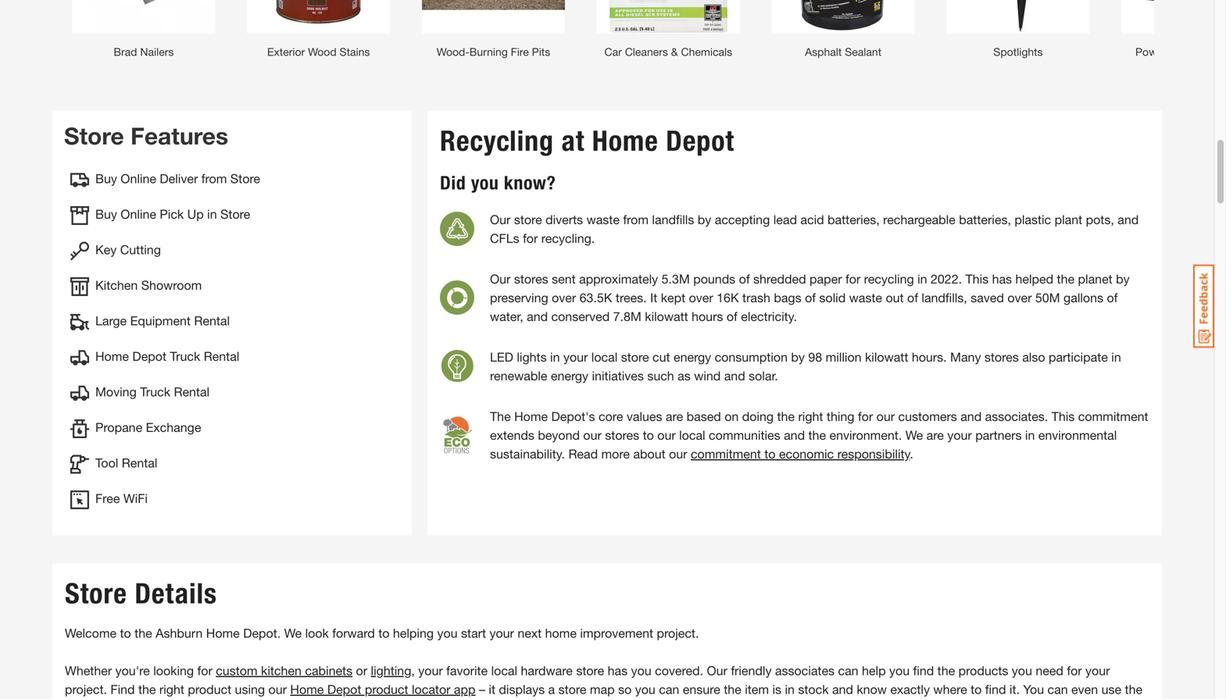 Task type: vqa. For each thing, say whether or not it's contained in the screenshot.
2nd Online from the bottom of the page
yes



Task type: locate. For each thing, give the bounding box(es) containing it.
find
[[111, 683, 135, 697]]

can
[[839, 664, 859, 679], [659, 683, 680, 697], [1048, 683, 1069, 697]]

product inside , your favorite local hardware store has you covered. our friendly associates can help you find the products you need for your project. find the right product using our
[[188, 683, 232, 697]]

core
[[599, 409, 623, 424]]

4 eco_image image from the top
[[440, 414, 475, 457]]

for right cfls
[[523, 231, 538, 246]]

find left it.
[[986, 683, 1007, 697]]

0 horizontal spatial has
[[608, 664, 628, 679]]

we
[[906, 428, 924, 443], [284, 626, 302, 641]]

1 vertical spatial right
[[159, 683, 184, 697]]

buy down store features
[[95, 171, 117, 186]]

right inside , your favorite local hardware store has you covered. our friendly associates can help you find the products you need for your project. find the right product using our
[[159, 683, 184, 697]]

0 horizontal spatial find
[[914, 664, 935, 679]]

1 vertical spatial are
[[927, 428, 944, 443]]

home
[[592, 124, 659, 158], [95, 349, 129, 364], [515, 409, 548, 424], [206, 626, 240, 641], [290, 683, 324, 697]]

you right so
[[635, 683, 656, 697]]

online
[[121, 171, 156, 186], [121, 207, 156, 222]]

our up "preserving"
[[490, 272, 511, 287]]

store right a
[[559, 683, 587, 697]]

buy
[[95, 171, 117, 186], [95, 207, 117, 222]]

to down products
[[971, 683, 982, 697]]

exterior wood stains
[[267, 45, 370, 58]]

in right lights
[[550, 350, 560, 365]]

has inside our stores sent approximately 5.3m pounds of shredded paper for recycling in 2022. this has helped the planet by preserving over 63.5k trees. it kept over 16k trash bags of solid waste out of landfills, saved over 50m gallons of water, and conserved 7.8m kilowatt hours of electricity.
[[993, 272, 1013, 287]]

our stores sent approximately 5.3m pounds of shredded paper for recycling in 2022. this has helped the planet by preserving over 63.5k trees. it kept over 16k trash bags of solid waste out of landfills, saved over 50m gallons of water, and conserved 7.8m kilowatt hours of electricity.
[[490, 272, 1130, 324]]

in inside the – it displays a store map so you can ensure the item is in stock and know exactly where to find it. you can even use the
[[785, 683, 795, 697]]

home depot product locator app link
[[290, 683, 476, 697]]

1 horizontal spatial over
[[689, 290, 714, 305]]

of down the planet
[[1107, 290, 1118, 305]]

such
[[648, 369, 675, 384]]

large
[[95, 314, 127, 328]]

moving
[[95, 385, 137, 400]]

read
[[569, 447, 598, 462]]

1 vertical spatial local
[[680, 428, 706, 443]]

2 vertical spatial by
[[792, 350, 805, 365]]

eco_image image for led lights in your local store cut energy consumption by 98 million kilowatt hours. many stores also participate in renewable energy initiatives such as wind and solar.
[[440, 349, 475, 384]]

in down the associates.
[[1026, 428, 1035, 443]]

has inside , your favorite local hardware store has you covered. our friendly associates can help you find the products you need for your project. find the right product using our
[[608, 664, 628, 679]]

store up map
[[576, 664, 605, 679]]

project. down whether
[[65, 683, 107, 697]]

0 horizontal spatial product
[[188, 683, 232, 697]]

0 vertical spatial waste
[[587, 212, 620, 227]]

our up ensure
[[707, 664, 728, 679]]

0 horizontal spatial stores
[[514, 272, 549, 287]]

online left the pick
[[121, 207, 156, 222]]

0 horizontal spatial can
[[659, 683, 680, 697]]

our inside our stores sent approximately 5.3m pounds of shredded paper for recycling in 2022. this has helped the planet by preserving over 63.5k trees. it kept over 16k trash bags of solid waste out of landfills, saved over 50m gallons of water, and conserved 7.8m kilowatt hours of electricity.
[[490, 272, 511, 287]]

98
[[809, 350, 823, 365]]

buy for buy online deliver from store
[[95, 171, 117, 186]]

1 vertical spatial kilowatt
[[866, 350, 909, 365]]

2022.
[[931, 272, 963, 287]]

0 vertical spatial depot
[[666, 124, 735, 158]]

our inside our store diverts waste from landfills by accepting lead acid batteries, rechargeable batteries, plastic plant pots, and cfls for recycling.
[[490, 212, 511, 227]]

can inside , your favorite local hardware store has you covered. our friendly associates can help you find the products you need for your project. find the right product using our
[[839, 664, 859, 679]]

1 horizontal spatial tool
[[1170, 45, 1190, 58]]

local
[[592, 350, 618, 365], [680, 428, 706, 443], [491, 664, 518, 679]]

1 vertical spatial this
[[1052, 409, 1075, 424]]

shredded
[[754, 272, 807, 287]]

0 horizontal spatial by
[[698, 212, 712, 227]]

help
[[862, 664, 886, 679]]

2 horizontal spatial by
[[1117, 272, 1130, 287]]

wind
[[694, 369, 721, 384]]

1 vertical spatial find
[[986, 683, 1007, 697]]

the inside our stores sent approximately 5.3m pounds of shredded paper for recycling in 2022. this has helped the planet by preserving over 63.5k trees. it kept over 16k trash bags of solid waste out of landfills, saved over 50m gallons of water, and conserved 7.8m kilowatt hours of electricity.
[[1058, 272, 1075, 287]]

1 online from the top
[[121, 171, 156, 186]]

1 horizontal spatial this
[[1052, 409, 1075, 424]]

50m
[[1036, 290, 1061, 305]]

batteries,
[[828, 212, 880, 227], [960, 212, 1012, 227]]

the
[[490, 409, 511, 424]]

this
[[966, 272, 989, 287], [1052, 409, 1075, 424]]

your inside 'the home depot's core values are based on doing the right thing for our customers and associates. this commitment extends beyond our stores to our local communities and the environment. we are your partners in environmental sustainability. read more about our'
[[948, 428, 972, 443]]

your right ,
[[419, 664, 443, 679]]

1 vertical spatial our
[[490, 272, 511, 287]]

0 vertical spatial buy
[[95, 171, 117, 186]]

batteries, left plastic
[[960, 212, 1012, 227]]

this inside 'the home depot's core values are based on doing the right thing for our customers and associates. this commitment extends beyond our stores to our local communities and the environment. we are your partners in environmental sustainability. read more about our'
[[1052, 409, 1075, 424]]

kitchen
[[261, 664, 302, 679]]

product
[[188, 683, 232, 697], [365, 683, 409, 697]]

0 vertical spatial find
[[914, 664, 935, 679]]

1 vertical spatial from
[[623, 212, 649, 227]]

1 horizontal spatial stores
[[605, 428, 640, 443]]

0 vertical spatial we
[[906, 428, 924, 443]]

1 horizontal spatial kilowatt
[[866, 350, 909, 365]]

home up extends
[[515, 409, 548, 424]]

and inside led lights in your local store cut energy consumption by 98 million kilowatt hours. many stores also participate in renewable energy initiatives such as wind and solar.
[[725, 369, 746, 384]]

stores
[[514, 272, 549, 287], [985, 350, 1019, 365], [605, 428, 640, 443]]

energy up depot's
[[551, 369, 589, 384]]

1 vertical spatial stores
[[985, 350, 1019, 365]]

asphalt sealant link
[[772, 0, 915, 59]]

0 vertical spatial project.
[[657, 626, 699, 641]]

commitment
[[1079, 409, 1149, 424], [691, 447, 761, 462]]

kept
[[661, 290, 686, 305]]

0 vertical spatial kilowatt
[[645, 309, 689, 324]]

to left helping
[[379, 626, 390, 641]]

over down helped
[[1008, 290, 1032, 305]]

1 horizontal spatial depot
[[327, 683, 362, 697]]

pits
[[532, 45, 551, 58]]

store up cfls
[[514, 212, 542, 227]]

propane exchange
[[95, 420, 201, 435]]

0 vertical spatial stores
[[514, 272, 549, 287]]

0 vertical spatial has
[[993, 272, 1013, 287]]

product down "lighting"
[[365, 683, 409, 697]]

wood
[[308, 45, 337, 58]]

our for our store diverts waste from landfills by accepting lead acid batteries, rechargeable batteries, plastic plant pots, and cfls for recycling.
[[490, 212, 511, 227]]

1 horizontal spatial local
[[592, 350, 618, 365]]

the left the ashburn
[[135, 626, 152, 641]]

in right the is
[[785, 683, 795, 697]]

also
[[1023, 350, 1046, 365]]

helped
[[1016, 272, 1054, 287]]

tool up free
[[95, 456, 118, 471]]

by right landfills
[[698, 212, 712, 227]]

buy up key
[[95, 207, 117, 222]]

and inside the – it displays a store map so you can ensure the item is in stock and know exactly where to find it. you can even use the
[[833, 683, 854, 697]]

communities
[[709, 428, 781, 443]]

it.
[[1010, 683, 1020, 697]]

rental up exchange
[[174, 385, 210, 400]]

eco_image image left the
[[440, 414, 475, 457]]

brad nailers link
[[72, 0, 215, 59]]

1 horizontal spatial has
[[993, 272, 1013, 287]]

stores inside led lights in your local store cut energy consumption by 98 million kilowatt hours. many stores also participate in renewable energy initiatives such as wind and solar.
[[985, 350, 1019, 365]]

sent
[[552, 272, 576, 287]]

0 vertical spatial this
[[966, 272, 989, 287]]

over down the "sent"
[[552, 290, 576, 305]]

doing
[[743, 409, 774, 424]]

has
[[993, 272, 1013, 287], [608, 664, 628, 679]]

1 vertical spatial has
[[608, 664, 628, 679]]

online for deliver
[[121, 171, 156, 186]]

in
[[207, 207, 217, 222], [918, 272, 928, 287], [550, 350, 560, 365], [1112, 350, 1122, 365], [1026, 428, 1035, 443], [785, 683, 795, 697]]

1 horizontal spatial energy
[[674, 350, 712, 365]]

this inside our stores sent approximately 5.3m pounds of shredded paper for recycling in 2022. this has helped the planet by preserving over 63.5k trees. it kept over 16k trash bags of solid waste out of landfills, saved over 50m gallons of water, and conserved 7.8m kilowatt hours of electricity.
[[966, 272, 989, 287]]

2 horizontal spatial depot
[[666, 124, 735, 158]]

our inside , your favorite local hardware store has you covered. our friendly associates can help you find the products you need for your project. find the right product using our
[[707, 664, 728, 679]]

0 vertical spatial commitment
[[1079, 409, 1149, 424]]

your down customers
[[948, 428, 972, 443]]

next
[[518, 626, 542, 641]]

0 horizontal spatial over
[[552, 290, 576, 305]]

0 vertical spatial energy
[[674, 350, 712, 365]]

,
[[412, 664, 415, 679]]

2 batteries, from the left
[[960, 212, 1012, 227]]

online left deliver on the left of the page
[[121, 171, 156, 186]]

2 online from the top
[[121, 207, 156, 222]]

up
[[187, 207, 204, 222]]

1 product from the left
[[188, 683, 232, 697]]

we up .
[[906, 428, 924, 443]]

energy up as
[[674, 350, 712, 365]]

local down based
[[680, 428, 706, 443]]

our down kitchen
[[269, 683, 287, 697]]

product down 'custom'
[[188, 683, 232, 697]]

has up saved
[[993, 272, 1013, 287]]

truck up propane exchange
[[140, 385, 170, 400]]

power tool combo kits image
[[1122, 0, 1227, 34]]

commitment inside 'the home depot's core values are based on doing the right thing for our customers and associates. this commitment extends beyond our stores to our local communities and the environment. we are your partners in environmental sustainability. read more about our'
[[1079, 409, 1149, 424]]

kilowatt inside led lights in your local store cut energy consumption by 98 million kilowatt hours. many stores also participate in renewable energy initiatives such as wind and solar.
[[866, 350, 909, 365]]

initiatives
[[592, 369, 644, 384]]

, your favorite local hardware store has you covered. our friendly associates can help you find the products you need for your project. find the right product using our
[[65, 664, 1111, 697]]

0 horizontal spatial kilowatt
[[645, 309, 689, 324]]

to inside 'the home depot's core values are based on doing the right thing for our customers and associates. this commitment extends beyond our stores to our local communities and the environment. we are your partners in environmental sustainability. read more about our'
[[643, 428, 654, 443]]

commitment down "communities"
[[691, 447, 761, 462]]

1 vertical spatial by
[[1117, 272, 1130, 287]]

the up gallons
[[1058, 272, 1075, 287]]

displays
[[499, 683, 545, 697]]

item
[[745, 683, 769, 697]]

eco_image image
[[440, 212, 475, 246], [440, 281, 475, 315], [440, 349, 475, 384], [440, 414, 475, 457]]

can left help
[[839, 664, 859, 679]]

2 vertical spatial our
[[707, 664, 728, 679]]

and left know
[[833, 683, 854, 697]]

and down consumption
[[725, 369, 746, 384]]

local inside led lights in your local store cut energy consumption by 98 million kilowatt hours. many stores also participate in renewable energy initiatives such as wind and solar.
[[592, 350, 618, 365]]

0 horizontal spatial batteries,
[[828, 212, 880, 227]]

your down conserved
[[564, 350, 588, 365]]

0 horizontal spatial local
[[491, 664, 518, 679]]

2 horizontal spatial over
[[1008, 290, 1032, 305]]

cutting
[[120, 242, 161, 257]]

and inside our stores sent approximately 5.3m pounds of shredded paper for recycling in 2022. this has helped the planet by preserving over 63.5k trees. it kept over 16k trash bags of solid waste out of landfills, saved over 50m gallons of water, and conserved 7.8m kilowatt hours of electricity.
[[527, 309, 548, 324]]

is
[[773, 683, 782, 697]]

for up environment. at bottom right
[[858, 409, 873, 424]]

and down "preserving"
[[527, 309, 548, 324]]

waste inside our stores sent approximately 5.3m pounds of shredded paper for recycling in 2022. this has helped the planet by preserving over 63.5k trees. it kept over 16k trash bags of solid waste out of landfills, saved over 50m gallons of water, and conserved 7.8m kilowatt hours of electricity.
[[850, 290, 883, 305]]

and right pots,
[[1118, 212, 1139, 227]]

1 horizontal spatial can
[[839, 664, 859, 679]]

using
[[235, 683, 265, 697]]

burning
[[470, 45, 508, 58]]

1 vertical spatial buy
[[95, 207, 117, 222]]

2 horizontal spatial local
[[680, 428, 706, 443]]

1 horizontal spatial product
[[365, 683, 409, 697]]

eco_image image left water,
[[440, 281, 475, 315]]

brad nailers image
[[72, 0, 215, 34]]

1 vertical spatial depot
[[132, 349, 167, 364]]

1 vertical spatial project.
[[65, 683, 107, 697]]

stains
[[340, 45, 370, 58]]

1 vertical spatial commitment
[[691, 447, 761, 462]]

1 horizontal spatial find
[[986, 683, 1007, 697]]

sustainability.
[[490, 447, 565, 462]]

2 eco_image image from the top
[[440, 281, 475, 315]]

stores up more
[[605, 428, 640, 443]]

cabinets
[[305, 664, 353, 679]]

find inside , your favorite local hardware store has you covered. our friendly associates can help you find the products you need for your project. find the right product using our
[[914, 664, 935, 679]]

stores inside our stores sent approximately 5.3m pounds of shredded paper for recycling in 2022. this has helped the planet by preserving over 63.5k trees. it kept over 16k trash bags of solid waste out of landfills, saved over 50m gallons of water, and conserved 7.8m kilowatt hours of electricity.
[[514, 272, 549, 287]]

1 horizontal spatial from
[[623, 212, 649, 227]]

it
[[651, 290, 658, 305]]

right down the looking
[[159, 683, 184, 697]]

1 batteries, from the left
[[828, 212, 880, 227]]

key cutting
[[95, 242, 161, 257]]

eco_image image down did
[[440, 212, 475, 246]]

1 buy from the top
[[95, 171, 117, 186]]

waste right diverts
[[587, 212, 620, 227]]

landfills
[[652, 212, 695, 227]]

to up about
[[643, 428, 654, 443]]

key
[[95, 242, 117, 257]]

1 vertical spatial online
[[121, 207, 156, 222]]

the left item
[[724, 683, 742, 697]]

we left look
[[284, 626, 302, 641]]

our
[[877, 409, 895, 424], [584, 428, 602, 443], [658, 428, 676, 443], [669, 447, 688, 462], [269, 683, 287, 697]]

are left based
[[666, 409, 683, 424]]

1 horizontal spatial we
[[906, 428, 924, 443]]

wood-
[[437, 45, 470, 58]]

0 horizontal spatial are
[[666, 409, 683, 424]]

local up initiatives
[[592, 350, 618, 365]]

1 vertical spatial tool
[[95, 456, 118, 471]]

0 horizontal spatial project.
[[65, 683, 107, 697]]

our up about
[[658, 428, 676, 443]]

are
[[666, 409, 683, 424], [927, 428, 944, 443]]

for inside our stores sent approximately 5.3m pounds of shredded paper for recycling in 2022. this has helped the planet by preserving over 63.5k trees. it kept over 16k trash bags of solid waste out of landfills, saved over 50m gallons of water, and conserved 7.8m kilowatt hours of electricity.
[[846, 272, 861, 287]]

custom kitchen cabinets link
[[216, 664, 353, 679]]

it
[[489, 683, 496, 697]]

0 vertical spatial right
[[799, 409, 824, 424]]

or
[[356, 664, 368, 679]]

exterior wood stains image
[[247, 0, 390, 34]]

for
[[523, 231, 538, 246], [846, 272, 861, 287], [858, 409, 873, 424], [197, 664, 212, 679], [1068, 664, 1083, 679]]

are down customers
[[927, 428, 944, 443]]

over up hours
[[689, 290, 714, 305]]

find up exactly
[[914, 664, 935, 679]]

our store diverts waste from landfills by accepting lead acid batteries, rechargeable batteries, plastic plant pots, and cfls for recycling.
[[490, 212, 1139, 246]]

1 horizontal spatial batteries,
[[960, 212, 1012, 227]]

0 vertical spatial our
[[490, 212, 511, 227]]

store inside the – it displays a store map so you can ensure the item is in stock and know exactly where to find it. you can even use the
[[559, 683, 587, 697]]

1 horizontal spatial by
[[792, 350, 805, 365]]

3 eco_image image from the top
[[440, 349, 475, 384]]

of right out at the right of page
[[908, 290, 919, 305]]

0 horizontal spatial right
[[159, 683, 184, 697]]

waste left out at the right of page
[[850, 290, 883, 305]]

2 horizontal spatial can
[[1048, 683, 1069, 697]]

wifi
[[123, 491, 148, 506]]

you're
[[115, 664, 150, 679]]

we inside 'the home depot's core values are based on doing the right thing for our customers and associates. this commitment extends beyond our stores to our local communities and the environment. we are your partners in environmental sustainability. read more about our'
[[906, 428, 924, 443]]

right left thing
[[799, 409, 824, 424]]

0 vertical spatial from
[[202, 171, 227, 186]]

did you know?
[[440, 172, 556, 194]]

eco_image image left led
[[440, 349, 475, 384]]

2 vertical spatial depot
[[327, 683, 362, 697]]

for up "even"
[[1068, 664, 1083, 679]]

customers
[[899, 409, 958, 424]]

lights
[[517, 350, 547, 365]]

find inside the – it displays a store map so you can ensure the item is in stock and know exactly where to find it. you can even use the
[[986, 683, 1007, 697]]

by inside our store diverts waste from landfills by accepting lead acid batteries, rechargeable batteries, plastic plant pots, and cfls for recycling.
[[698, 212, 712, 227]]

by right the planet
[[1117, 272, 1130, 287]]

store up initiatives
[[621, 350, 649, 365]]

0 horizontal spatial waste
[[587, 212, 620, 227]]

0 horizontal spatial this
[[966, 272, 989, 287]]

1 vertical spatial we
[[284, 626, 302, 641]]

0 vertical spatial by
[[698, 212, 712, 227]]

plant
[[1055, 212, 1083, 227]]

kilowatt
[[645, 309, 689, 324], [866, 350, 909, 365]]

2 buy from the top
[[95, 207, 117, 222]]

rental right equipment
[[194, 314, 230, 328]]

by left 98
[[792, 350, 805, 365]]

project. up covered.
[[657, 626, 699, 641]]

0 horizontal spatial depot
[[132, 349, 167, 364]]

2 vertical spatial stores
[[605, 428, 640, 443]]

stores left also
[[985, 350, 1019, 365]]

2 horizontal spatial stores
[[985, 350, 1019, 365]]

1 vertical spatial waste
[[850, 290, 883, 305]]

2 vertical spatial local
[[491, 664, 518, 679]]

in right up
[[207, 207, 217, 222]]

local up it
[[491, 664, 518, 679]]

kilowatt left 'hours.'
[[866, 350, 909, 365]]

from inside our store diverts waste from landfills by accepting lead acid batteries, rechargeable batteries, plastic plant pots, and cfls for recycling.
[[623, 212, 649, 227]]

features
[[131, 122, 228, 150]]

1 horizontal spatial commitment
[[1079, 409, 1149, 424]]

on
[[725, 409, 739, 424]]

store inside our store diverts waste from landfills by accepting lead acid batteries, rechargeable batteries, plastic plant pots, and cfls for recycling.
[[514, 212, 542, 227]]

0 vertical spatial local
[[592, 350, 618, 365]]

0 vertical spatial online
[[121, 171, 156, 186]]

fire
[[511, 45, 529, 58]]

your inside led lights in your local store cut energy consumption by 98 million kilowatt hours. many stores also participate in renewable energy initiatives such as wind and solar.
[[564, 350, 588, 365]]

1 vertical spatial energy
[[551, 369, 589, 384]]

lighting link
[[371, 664, 412, 679]]

trash
[[743, 290, 771, 305]]

forward
[[333, 626, 375, 641]]

1 horizontal spatial right
[[799, 409, 824, 424]]

has up so
[[608, 664, 628, 679]]

1 eco_image image from the top
[[440, 212, 475, 246]]

can down covered.
[[659, 683, 680, 697]]

store details
[[65, 577, 217, 611]]

project.
[[657, 626, 699, 641], [65, 683, 107, 697]]

from right deliver on the left of the page
[[202, 171, 227, 186]]

1 horizontal spatial waste
[[850, 290, 883, 305]]

by
[[698, 212, 712, 227], [1117, 272, 1130, 287], [792, 350, 805, 365]]

rental up wifi
[[122, 456, 157, 471]]

this up saved
[[966, 272, 989, 287]]

of up 'trash'
[[739, 272, 750, 287]]



Task type: describe. For each thing, give the bounding box(es) containing it.
where
[[934, 683, 968, 697]]

showroom
[[141, 278, 202, 293]]

for inside our store diverts waste from landfills by accepting lead acid batteries, rechargeable batteries, plastic plant pots, and cfls for recycling.
[[523, 231, 538, 246]]

gallons
[[1064, 290, 1104, 305]]

right inside 'the home depot's core values are based on doing the right thing for our customers and associates. this commitment extends beyond our stores to our local communities and the environment. we are your partners in environmental sustainability. read more about our'
[[799, 409, 824, 424]]

improvement
[[580, 626, 654, 641]]

landfills,
[[922, 290, 968, 305]]

led
[[490, 350, 514, 365]]

wood-burning fire pits image
[[422, 0, 565, 34]]

asphalt sealant image
[[772, 0, 915, 34]]

recycling.
[[542, 231, 595, 246]]

2 over from the left
[[689, 290, 714, 305]]

exactly
[[891, 683, 930, 697]]

whether you're looking for custom kitchen cabinets or lighting
[[65, 664, 412, 679]]

preserving
[[490, 290, 549, 305]]

of down 16k
[[727, 309, 738, 324]]

you up exactly
[[890, 664, 910, 679]]

our for our stores sent approximately 5.3m pounds of shredded paper for recycling in 2022. this has helped the planet by preserving over 63.5k trees. it kept over 16k trash bags of solid waste out of landfills, saved over 50m gallons of water, and conserved 7.8m kilowatt hours of electricity.
[[490, 272, 511, 287]]

rental down the large equipment rental
[[204, 349, 240, 364]]

car cleaners & chemicals image
[[597, 0, 740, 34]]

and up the commitment to economic responsibility link
[[784, 428, 805, 443]]

recycling
[[864, 272, 915, 287]]

for inside , your favorite local hardware store has you covered. our friendly associates can help you find the products you need for your project. find the right product using our
[[1068, 664, 1083, 679]]

the right doing
[[778, 409, 795, 424]]

.
[[910, 447, 914, 462]]

chemicals
[[681, 45, 733, 58]]

kitchen
[[95, 278, 138, 293]]

our up environment. at bottom right
[[877, 409, 895, 424]]

1 horizontal spatial are
[[927, 428, 944, 443]]

of left solid on the right
[[805, 290, 816, 305]]

your left next
[[490, 626, 514, 641]]

diverts
[[546, 212, 583, 227]]

your up "even"
[[1086, 664, 1111, 679]]

map
[[590, 683, 615, 697]]

2 product from the left
[[365, 683, 409, 697]]

wood-burning fire pits link
[[422, 0, 565, 59]]

home depot truck rental
[[95, 349, 240, 364]]

tool rental
[[95, 456, 157, 471]]

exterior wood stains link
[[247, 0, 390, 59]]

eco_image image for our stores sent approximately 5.3m pounds of shredded paper for recycling in 2022. this has helped the planet by preserving over 63.5k trees. it kept over 16k trash bags of solid waste out of landfills, saved over 50m gallons of water, and conserved 7.8m kilowatt hours of electricity.
[[440, 281, 475, 315]]

the up economic
[[809, 428, 826, 443]]

you up so
[[631, 664, 652, 679]]

to right welcome at left
[[120, 626, 131, 641]]

values
[[627, 409, 663, 424]]

electricity.
[[741, 309, 797, 324]]

partners
[[976, 428, 1022, 443]]

home
[[545, 626, 577, 641]]

did
[[440, 172, 466, 194]]

our up read
[[584, 428, 602, 443]]

look
[[305, 626, 329, 641]]

and up the partners
[[961, 409, 982, 424]]

store inside led lights in your local store cut energy consumption by 98 million kilowatt hours. many stores also participate in renewable energy initiatives such as wind and solar.
[[621, 350, 649, 365]]

saved
[[971, 290, 1005, 305]]

buy for buy online pick up in store
[[95, 207, 117, 222]]

environmental
[[1039, 428, 1118, 443]]

0 horizontal spatial from
[[202, 171, 227, 186]]

depot for home depot product locator app
[[327, 683, 362, 697]]

depot for home depot truck rental
[[132, 349, 167, 364]]

home left depot.
[[206, 626, 240, 641]]

combo
[[1193, 45, 1227, 58]]

welcome to the ashburn home depot. we look forward to helping you start your next home improvement project.
[[65, 626, 699, 641]]

local inside 'the home depot's core values are based on doing the right thing for our customers and associates. this commitment extends beyond our stores to our local communities and the environment. we are your partners in environmental sustainability. read more about our'
[[680, 428, 706, 443]]

solar.
[[749, 369, 779, 384]]

stores inside 'the home depot's core values are based on doing the right thing for our customers and associates. this commitment extends beyond our stores to our local communities and the environment. we are your partners in environmental sustainability. read more about our'
[[605, 428, 640, 443]]

to inside the – it displays a store map so you can ensure the item is in stock and know exactly where to find it. you can even use the
[[971, 683, 982, 697]]

plastic
[[1015, 212, 1052, 227]]

you right did
[[471, 172, 499, 194]]

local inside , your favorite local hardware store has you covered. our friendly associates can help you find the products you need for your project. find the right product using our
[[491, 664, 518, 679]]

1 vertical spatial truck
[[140, 385, 170, 400]]

ashburn
[[156, 626, 203, 641]]

recycling
[[440, 124, 554, 158]]

online for pick
[[121, 207, 156, 222]]

more
[[602, 447, 630, 462]]

details
[[135, 577, 217, 611]]

associates
[[776, 664, 835, 679]]

depot's
[[552, 409, 595, 424]]

wood-burning fire pits
[[437, 45, 551, 58]]

hours.
[[912, 350, 947, 365]]

project. inside , your favorite local hardware store has you covered. our friendly associates can help you find the products you need for your project. find the right product using our
[[65, 683, 107, 697]]

store features
[[64, 122, 228, 150]]

you up it.
[[1012, 664, 1033, 679]]

home down large at the left top of page
[[95, 349, 129, 364]]

1 horizontal spatial project.
[[657, 626, 699, 641]]

spotlights image
[[947, 0, 1090, 34]]

favorite
[[447, 664, 488, 679]]

use
[[1102, 683, 1122, 697]]

buy online pick up in store
[[95, 207, 250, 222]]

by inside led lights in your local store cut energy consumption by 98 million kilowatt hours. many stores also participate in renewable energy initiatives such as wind and solar.
[[792, 350, 805, 365]]

our right about
[[669, 447, 688, 462]]

welcome
[[65, 626, 117, 641]]

you left start
[[437, 626, 458, 641]]

0 vertical spatial are
[[666, 409, 683, 424]]

the up where
[[938, 664, 956, 679]]

0 horizontal spatial commitment
[[691, 447, 761, 462]]

ensure
[[683, 683, 721, 697]]

power tool combo link
[[1122, 0, 1227, 59]]

participate
[[1049, 350, 1109, 365]]

in inside our stores sent approximately 5.3m pounds of shredded paper for recycling in 2022. this has helped the planet by preserving over 63.5k trees. it kept over 16k trash bags of solid waste out of landfills, saved over 50m gallons of water, and conserved 7.8m kilowatt hours of electricity.
[[918, 272, 928, 287]]

0 vertical spatial tool
[[1170, 45, 1190, 58]]

in right participate
[[1112, 350, 1122, 365]]

feedback link image
[[1194, 264, 1215, 349]]

the down you're on the left bottom of the page
[[138, 683, 156, 697]]

home inside 'the home depot's core values are based on doing the right thing for our customers and associates. this commitment extends beyond our stores to our local communities and the environment. we are your partners in environmental sustainability. read more about our'
[[515, 409, 548, 424]]

spotlights
[[994, 45, 1043, 58]]

eco_image image for the home depot's core values are based on doing the right thing for our customers and associates. this commitment extends beyond our stores to our local communities and the environment. we are your partners in environmental sustainability. read more about our
[[440, 414, 475, 457]]

solid
[[820, 290, 846, 305]]

consumption
[[715, 350, 788, 365]]

for right the looking
[[197, 664, 212, 679]]

the right the use
[[1126, 683, 1143, 697]]

0 vertical spatial truck
[[170, 349, 200, 364]]

nailers
[[140, 45, 174, 58]]

large equipment rental
[[95, 314, 230, 328]]

and inside our store diverts waste from landfills by accepting lead acid batteries, rechargeable batteries, plastic plant pots, and cfls for recycling.
[[1118, 212, 1139, 227]]

locator
[[412, 683, 451, 697]]

in inside 'the home depot's core values are based on doing the right thing for our customers and associates. this commitment extends beyond our stores to our local communities and the environment. we are your partners in environmental sustainability. read more about our'
[[1026, 428, 1035, 443]]

products
[[959, 664, 1009, 679]]

0 horizontal spatial energy
[[551, 369, 589, 384]]

approximately
[[579, 272, 658, 287]]

car cleaners & chemicals
[[605, 45, 733, 58]]

our inside , your favorite local hardware store has you covered. our friendly associates can help you find the products you need for your project. find the right product using our
[[269, 683, 287, 697]]

0 horizontal spatial tool
[[95, 456, 118, 471]]

you
[[1024, 683, 1045, 697]]

exchange
[[146, 420, 201, 435]]

hours
[[692, 309, 724, 324]]

brad nailers
[[114, 45, 174, 58]]

pots,
[[1086, 212, 1115, 227]]

home right at
[[592, 124, 659, 158]]

so
[[619, 683, 632, 697]]

commitment to economic responsibility .
[[691, 447, 914, 462]]

rechargeable
[[884, 212, 956, 227]]

depot.
[[243, 626, 281, 641]]

by inside our stores sent approximately 5.3m pounds of shredded paper for recycling in 2022. this has helped the planet by preserving over 63.5k trees. it kept over 16k trash bags of solid waste out of landfills, saved over 50m gallons of water, and conserved 7.8m kilowatt hours of electricity.
[[1117, 272, 1130, 287]]

covered.
[[655, 664, 704, 679]]

– it displays a store map so you can ensure the item is in stock and know exactly where to find it. you can even use the
[[65, 683, 1143, 700]]

eco_image image for our store diverts waste from landfills by accepting lead acid batteries, rechargeable batteries, plastic plant pots, and cfls for recycling.
[[440, 212, 475, 246]]

kilowatt inside our stores sent approximately 5.3m pounds of shredded paper for recycling in 2022. this has helped the planet by preserving over 63.5k trees. it kept over 16k trash bags of solid waste out of landfills, saved over 50m gallons of water, and conserved 7.8m kilowatt hours of electricity.
[[645, 309, 689, 324]]

for inside 'the home depot's core values are based on doing the right thing for our customers and associates. this commitment extends beyond our stores to our local communities and the environment. we are your partners in environmental sustainability. read more about our'
[[858, 409, 873, 424]]

3 over from the left
[[1008, 290, 1032, 305]]

paper
[[810, 272, 842, 287]]

home down cabinets
[[290, 683, 324, 697]]

pick
[[160, 207, 184, 222]]

asphalt
[[805, 45, 842, 58]]

store inside , your favorite local hardware store has you covered. our friendly associates can help you find the products you need for your project. find the right product using our
[[576, 664, 605, 679]]

63.5k
[[580, 290, 613, 305]]

7.8m
[[613, 309, 642, 324]]

waste inside our store diverts waste from landfills by accepting lead acid batteries, rechargeable batteries, plastic plant pots, and cfls for recycling.
[[587, 212, 620, 227]]

responsibility
[[838, 447, 910, 462]]

&
[[671, 45, 678, 58]]

to down "communities"
[[765, 447, 776, 462]]

beyond
[[538, 428, 580, 443]]

pounds
[[694, 272, 736, 287]]

0 horizontal spatial we
[[284, 626, 302, 641]]

renewable
[[490, 369, 548, 384]]

1 over from the left
[[552, 290, 576, 305]]

you inside the – it displays a store map so you can ensure the item is in stock and know exactly where to find it. you can even use the
[[635, 683, 656, 697]]

bags
[[774, 290, 802, 305]]

even
[[1072, 683, 1099, 697]]



